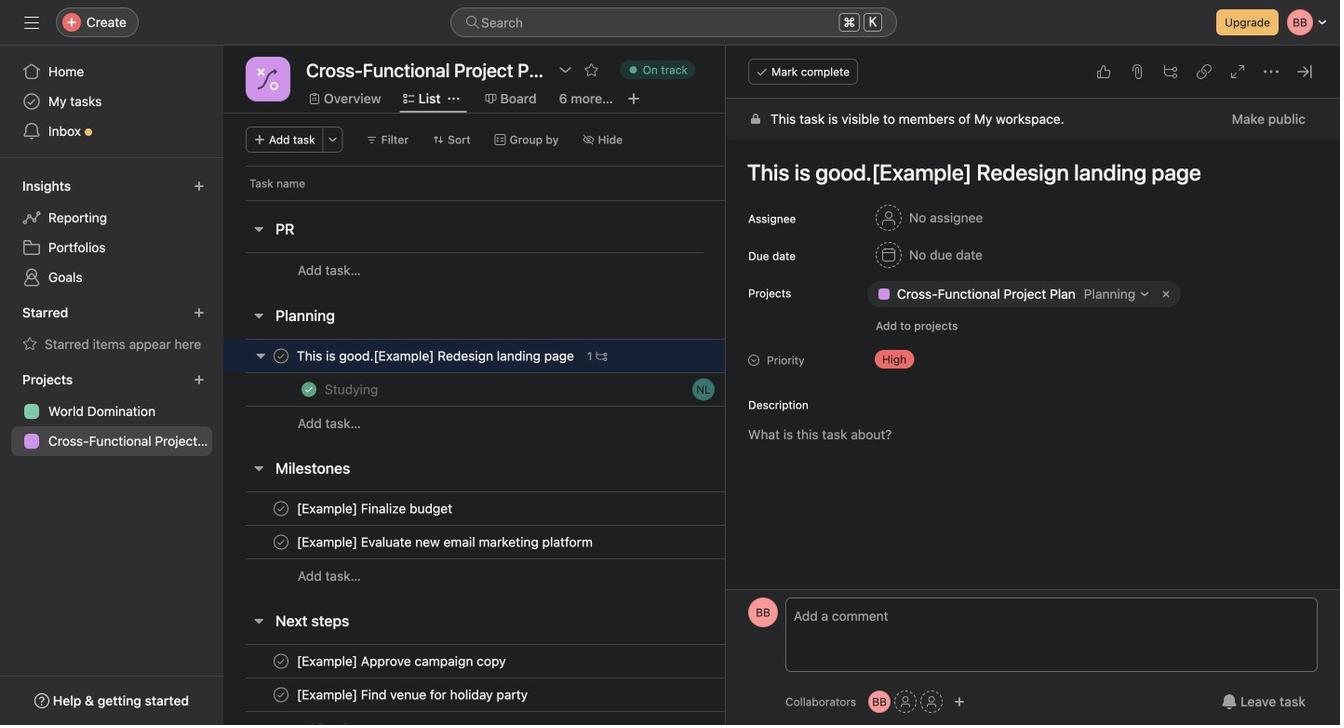 Task type: locate. For each thing, give the bounding box(es) containing it.
1 collapse task list for this group image from the top
[[251, 308, 266, 323]]

completed image
[[298, 378, 320, 401]]

Completed checkbox
[[298, 378, 320, 401]]

2 vertical spatial mark complete image
[[270, 684, 292, 706]]

Mark complete checkbox
[[270, 345, 292, 367], [270, 531, 292, 553], [270, 650, 292, 672]]

2 mark complete checkbox from the top
[[270, 684, 292, 706]]

1 vertical spatial mark complete image
[[270, 650, 292, 672]]

collapse task list for this group image
[[251, 308, 266, 323], [251, 613, 266, 628]]

collapse task list for this group image for header planning tree grid
[[251, 308, 266, 323]]

0 vertical spatial task name text field
[[293, 347, 580, 365]]

1 mark complete image from the top
[[270, 497, 292, 520]]

mark complete image inside this is good.[example] redesign landing page "cell"
[[270, 345, 292, 367]]

0 vertical spatial mark complete checkbox
[[270, 345, 292, 367]]

2 vertical spatial task name text field
[[293, 499, 458, 518]]

remove image
[[1159, 287, 1174, 302]]

Task name text field
[[293, 347, 580, 365], [321, 380, 384, 399], [293, 499, 458, 518]]

task name text field inside this is good.[example] redesign landing page "cell"
[[293, 347, 580, 365]]

task name text field inside [example] evaluate new email marketing platform cell
[[293, 533, 598, 551]]

1 mark complete image from the top
[[270, 345, 292, 367]]

task name text field inside [example] approve campaign copy cell
[[293, 652, 512, 671]]

mark complete image
[[270, 497, 292, 520], [270, 531, 292, 553]]

0 vertical spatial task name text field
[[293, 533, 598, 551]]

main content
[[726, 99, 1340, 725]]

mark complete checkbox for task name text box in [example] evaluate new email marketing platform cell
[[270, 531, 292, 553]]

None field
[[450, 7, 897, 37]]

mark complete image inside the [example] finalize budget cell
[[270, 497, 292, 520]]

1 vertical spatial task name text field
[[293, 652, 512, 671]]

2 collapse task list for this group image from the top
[[251, 613, 266, 628]]

[example] find venue for holiday party cell
[[223, 678, 726, 712]]

projects element
[[0, 363, 223, 460]]

Task name text field
[[293, 533, 598, 551], [293, 652, 512, 671], [293, 685, 533, 704]]

None text field
[[302, 53, 549, 87]]

tab actions image
[[448, 93, 459, 104]]

collapse task list for this group image for header next steps tree grid
[[251, 613, 266, 628]]

mark complete image inside [example] approve campaign copy cell
[[270, 650, 292, 672]]

new insights image
[[194, 181, 205, 192]]

task name text field inside the [example] finalize budget cell
[[293, 499, 458, 518]]

0 vertical spatial collapse task list for this group image
[[251, 308, 266, 323]]

header planning tree grid
[[223, 339, 906, 440]]

task name text field for completed icon
[[321, 380, 384, 399]]

header next steps tree grid
[[223, 644, 906, 725]]

3 task name text field from the top
[[293, 685, 533, 704]]

add to starred image
[[584, 62, 599, 77]]

mark complete checkbox inside [example] approve campaign copy cell
[[270, 650, 292, 672]]

close details image
[[1297, 64, 1312, 79]]

3 mark complete checkbox from the top
[[270, 650, 292, 672]]

0 vertical spatial mark complete image
[[270, 497, 292, 520]]

mark complete checkbox inside the [example] finalize budget cell
[[270, 497, 292, 520]]

0 vertical spatial mark complete image
[[270, 345, 292, 367]]

task name text field up [example] find venue for holiday party cell
[[293, 652, 512, 671]]

1 task name text field from the top
[[293, 533, 598, 551]]

1 vertical spatial collapse task list for this group image
[[251, 461, 266, 476]]

show options image
[[558, 62, 573, 77]]

full screen image
[[1230, 64, 1245, 79]]

0 vertical spatial mark complete checkbox
[[270, 497, 292, 520]]

mark complete checkbox inside [example] find venue for holiday party cell
[[270, 684, 292, 706]]

1 vertical spatial mark complete checkbox
[[270, 684, 292, 706]]

more actions image
[[327, 134, 338, 145]]

1 subtask image
[[596, 350, 607, 362]]

row
[[223, 166, 795, 200], [246, 199, 726, 201], [223, 252, 906, 288], [223, 339, 906, 373], [223, 372, 906, 407], [223, 406, 906, 440], [223, 491, 906, 526], [223, 525, 906, 559], [223, 558, 906, 593], [223, 644, 906, 678], [223, 678, 906, 712], [223, 711, 906, 725]]

mark complete checkbox for task name text box inside the [example] approve campaign copy cell
[[270, 650, 292, 672]]

1 vertical spatial task name text field
[[321, 380, 384, 399]]

collapse task list for this group image
[[251, 222, 266, 236], [251, 461, 266, 476]]

task name text field inside [example] find venue for holiday party cell
[[293, 685, 533, 704]]

2 task name text field from the top
[[293, 652, 512, 671]]

0 vertical spatial collapse task list for this group image
[[251, 222, 266, 236]]

mark complete image for [example] evaluate new email marketing platform cell
[[270, 531, 292, 553]]

1 vertical spatial mark complete checkbox
[[270, 531, 292, 553]]

[example] approve campaign copy cell
[[223, 644, 726, 678]]

3 mark complete image from the top
[[270, 684, 292, 706]]

add tab image
[[626, 91, 641, 106]]

1 mark complete checkbox from the top
[[270, 497, 292, 520]]

2 collapse task list for this group image from the top
[[251, 461, 266, 476]]

Mark complete checkbox
[[270, 497, 292, 520], [270, 684, 292, 706]]

task name text field down the [example] finalize budget cell
[[293, 533, 598, 551]]

2 vertical spatial task name text field
[[293, 685, 533, 704]]

task name text field inside studying cell
[[321, 380, 384, 399]]

2 mark complete image from the top
[[270, 531, 292, 553]]

1 mark complete checkbox from the top
[[270, 345, 292, 367]]

1 vertical spatial mark complete image
[[270, 531, 292, 553]]

mark complete checkbox inside [example] evaluate new email marketing platform cell
[[270, 531, 292, 553]]

this is good.[example] redesign landing page dialog
[[726, 46, 1340, 725]]

mark complete image for mark complete checkbox in the this is good.[example] redesign landing page "cell"
[[270, 345, 292, 367]]

mark complete image for mark complete checkbox inside the [example] approve campaign copy cell
[[270, 650, 292, 672]]

mark complete image
[[270, 345, 292, 367], [270, 650, 292, 672], [270, 684, 292, 706]]

this is good.[example] redesign landing page cell
[[223, 339, 726, 373]]

Search tasks, projects, and more text field
[[450, 7, 897, 37]]

2 mark complete image from the top
[[270, 650, 292, 672]]

studying cell
[[223, 372, 726, 407]]

task name text field down [example] approve campaign copy cell
[[293, 685, 533, 704]]

1 vertical spatial collapse task list for this group image
[[251, 613, 266, 628]]

mark complete image inside [example] evaluate new email marketing platform cell
[[270, 531, 292, 553]]

starred element
[[0, 296, 223, 363]]

2 vertical spatial mark complete checkbox
[[270, 650, 292, 672]]

hide sidebar image
[[24, 15, 39, 30]]

2 mark complete checkbox from the top
[[270, 531, 292, 553]]



Task type: describe. For each thing, give the bounding box(es) containing it.
insights element
[[0, 169, 223, 296]]

mark complete checkbox for task name text box within [example] find venue for holiday party cell
[[270, 684, 292, 706]]

task name text field for 1st collapse task list for this group image from the bottom of the page
[[293, 533, 598, 551]]

task name text field for mark complete icon within the [example] finalize budget cell
[[293, 499, 458, 518]]

1 collapse task list for this group image from the top
[[251, 222, 266, 236]]

[example] finalize budget cell
[[223, 491, 726, 526]]

add items to starred image
[[194, 307, 205, 318]]

more actions for this task image
[[1264, 64, 1279, 79]]

add or remove collaborators image
[[954, 696, 965, 707]]

task name text field for collapse task list for this group icon associated with header next steps tree grid
[[293, 685, 533, 704]]

open user profile image
[[748, 598, 778, 627]]

attachments: add a file to this task, this is good.[example] redesign landing page image
[[1130, 64, 1145, 79]]

Task Name text field
[[735, 151, 1318, 194]]

copy task link image
[[1197, 64, 1212, 79]]

add or remove collaborators image
[[868, 691, 891, 713]]

global element
[[0, 46, 223, 157]]

new project or portfolio image
[[194, 374, 205, 385]]

mark complete checkbox for task name text field in the the [example] finalize budget cell
[[270, 497, 292, 520]]

toggle assignee popover image
[[692, 378, 715, 401]]

mark complete image for the [example] finalize budget cell
[[270, 497, 292, 520]]

line_and_symbols image
[[257, 68, 279, 90]]

mark complete checkbox inside this is good.[example] redesign landing page "cell"
[[270, 345, 292, 367]]

header milestones tree grid
[[223, 491, 906, 593]]

add subtask image
[[1163, 64, 1178, 79]]

collapse subtask list for the task this is good.[example] redesign landing page image
[[253, 348, 268, 363]]

0 likes. click to like this task image
[[1096, 64, 1111, 79]]

mark complete image inside [example] find venue for holiday party cell
[[270, 684, 292, 706]]

[example] evaluate new email marketing platform cell
[[223, 525, 726, 559]]



Task type: vqa. For each thing, say whether or not it's contained in the screenshot.
list item
no



